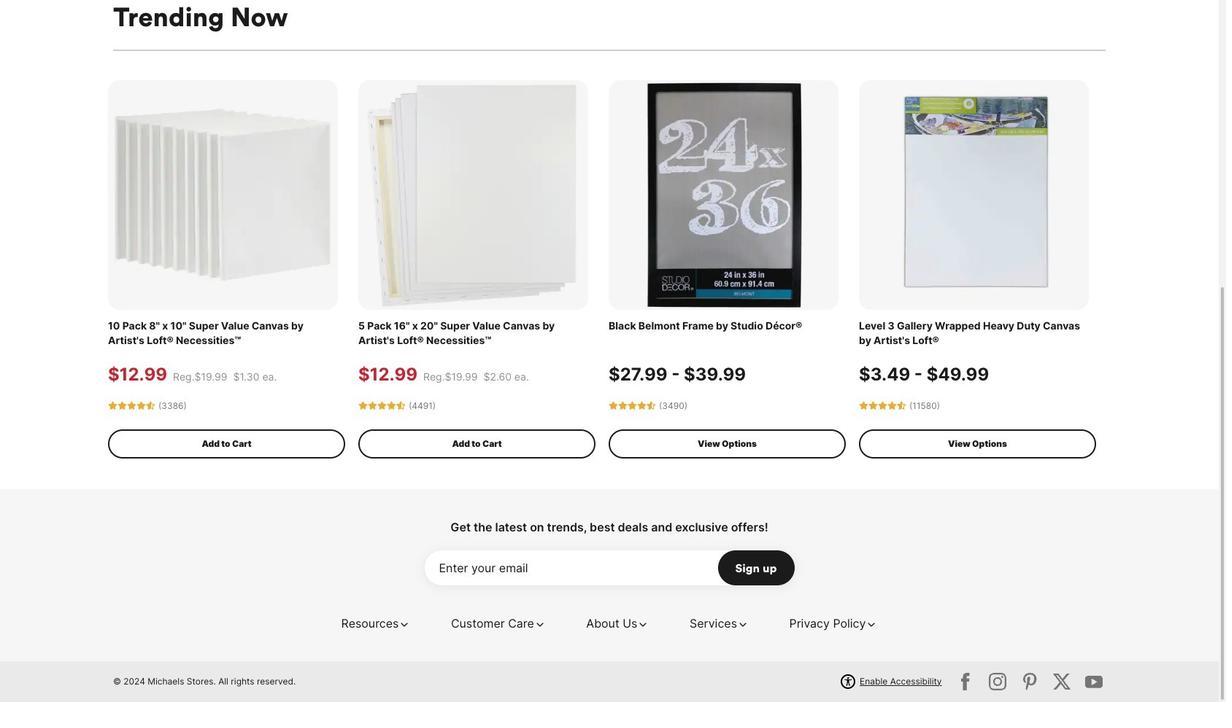 Task type: vqa. For each thing, say whether or not it's contained in the screenshot.
left twitter icon
yes



Task type: locate. For each thing, give the bounding box(es) containing it.
2 horizontal spatial twitter image
[[1018, 671, 1042, 694]]

0 horizontal spatial twitter image
[[954, 671, 977, 694]]

twitter image
[[954, 671, 977, 694], [986, 671, 1009, 694], [1018, 671, 1042, 694]]

youtube image
[[1082, 671, 1106, 694]]

5 pack 16" x 20" super value canvas by artist's loft® necessities™ image
[[358, 80, 588, 310]]

1 horizontal spatial twitter image
[[986, 671, 1009, 694]]

Enter your email field
[[424, 551, 795, 586]]



Task type: describe. For each thing, give the bounding box(es) containing it.
2 twitter image from the left
[[986, 671, 1009, 694]]

1 twitter image from the left
[[954, 671, 977, 694]]

10 pack 8" x 10" super value canvas by artist's loft® necessities™ image
[[108, 80, 338, 310]]

3 twitter image from the left
[[1018, 671, 1042, 694]]

black belmont frame by studio décor® image
[[609, 80, 839, 310]]

twitter image
[[1050, 671, 1074, 694]]

level 3 gallery wrapped heavy duty canvas by artist's loft® image
[[859, 80, 1089, 310]]



